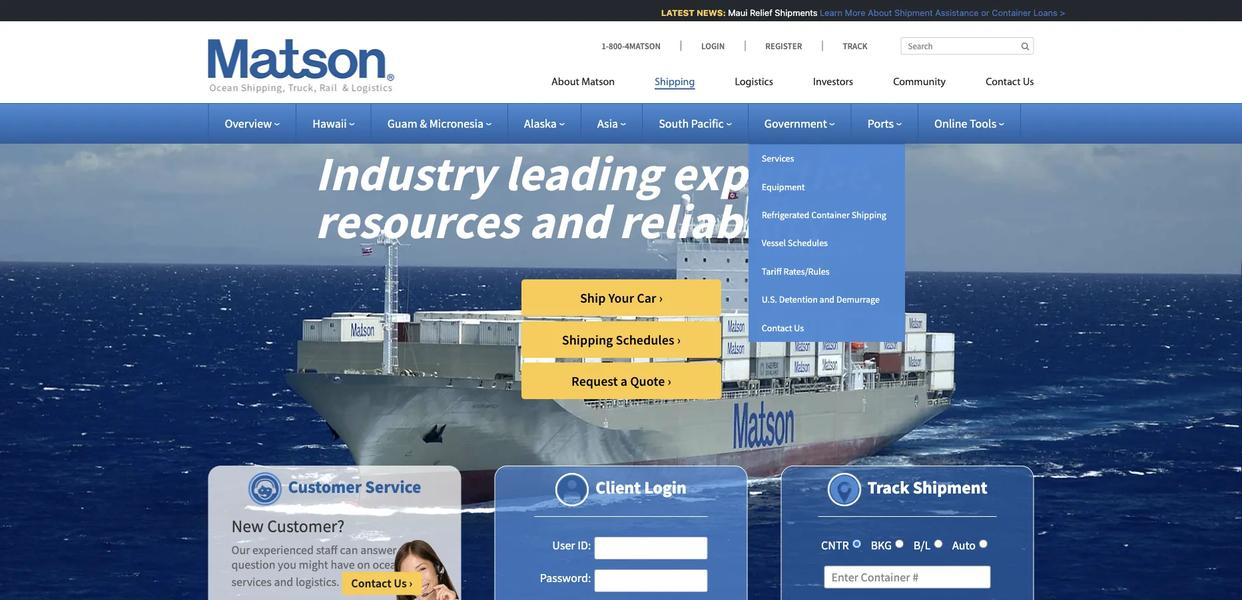 Task type: vqa. For each thing, say whether or not it's contained in the screenshot.
'Login' to the right
yes



Task type: locate. For each thing, give the bounding box(es) containing it.
0 horizontal spatial contact us link
[[749, 314, 905, 342]]

rates/rules
[[784, 266, 830, 278]]

register
[[766, 40, 802, 51]]

1 horizontal spatial and
[[820, 294, 835, 306]]

1 horizontal spatial contact us
[[986, 77, 1034, 88]]

1 horizontal spatial contact
[[762, 322, 793, 334]]

1 vertical spatial us
[[794, 322, 804, 334]]

track up bkg radio at right bottom
[[868, 477, 910, 499]]

customer?
[[267, 516, 345, 537]]

community link
[[874, 70, 966, 98]]

alaska
[[524, 116, 557, 131]]

contact down u.s.
[[762, 322, 793, 334]]

learn
[[815, 8, 837, 18]]

2 horizontal spatial contact
[[986, 77, 1021, 88]]

0 horizontal spatial contact us
[[762, 322, 804, 334]]

online tools
[[935, 116, 997, 131]]

about right more
[[863, 8, 887, 18]]

0 vertical spatial contact
[[986, 77, 1021, 88]]

shipping inside top menu navigation
[[655, 77, 695, 88]]

shipment
[[889, 8, 928, 18], [913, 477, 988, 499]]

1 horizontal spatial shipping
[[655, 77, 695, 88]]

0 vertical spatial us
[[1023, 77, 1034, 88]]

contact us link down u.s. detention and demurrage
[[749, 314, 905, 342]]

shipment left the assistance
[[889, 8, 928, 18]]

latest news: maui relief shipments learn more about shipment assistance or container loans >
[[656, 8, 1060, 18]]

image of smiling customer service agent ready to help. image
[[385, 540, 461, 601]]

ship your car › link
[[522, 280, 722, 316]]

south pacific link
[[659, 116, 732, 131]]

1-800-4matson
[[602, 40, 661, 51]]

B/L radio
[[934, 540, 943, 549]]

and inside industry leading expertise, resources and reliability
[[529, 191, 609, 251]]

us inside top menu navigation
[[1023, 77, 1034, 88]]

password:
[[540, 571, 591, 586]]

0 vertical spatial track
[[843, 40, 868, 51]]

1 vertical spatial track
[[868, 477, 910, 499]]

ship
[[580, 290, 606, 306]]

client login
[[596, 477, 687, 499]]

login
[[702, 40, 725, 51], [645, 477, 687, 499]]

0 horizontal spatial schedules
[[616, 332, 675, 348]]

0 vertical spatial and
[[529, 191, 609, 251]]

relief
[[744, 8, 767, 18]]

bkg
[[871, 539, 892, 554]]

login link
[[681, 40, 745, 51]]

>
[[1055, 8, 1060, 18]]

us down detention in the right of the page
[[794, 322, 804, 334]]

hawaii
[[313, 116, 347, 131]]

experienced
[[253, 543, 314, 558]]

refrigerated
[[762, 209, 810, 221]]

0 horizontal spatial us
[[394, 577, 407, 592]]

about matson link
[[552, 70, 635, 98]]

contact for the left contact us link
[[762, 322, 793, 334]]

track for "track" "link"
[[843, 40, 868, 51]]

login down the news:
[[702, 40, 725, 51]]

us down ocean
[[394, 577, 407, 592]]

tariff rates/rules
[[762, 266, 830, 278]]

leading
[[504, 143, 662, 203]]

top menu navigation
[[552, 70, 1034, 98]]

auto
[[953, 539, 976, 554]]

1 vertical spatial contact
[[762, 322, 793, 334]]

0 horizontal spatial container
[[812, 209, 850, 221]]

track
[[843, 40, 868, 51], [868, 477, 910, 499]]

shipping down equipment link
[[852, 209, 887, 221]]

and
[[529, 191, 609, 251], [820, 294, 835, 306]]

ports link
[[868, 116, 902, 131]]

refrigerated container shipping
[[762, 209, 887, 221]]

0 horizontal spatial shipping
[[562, 332, 613, 348]]

0 horizontal spatial and
[[529, 191, 609, 251]]

request a quote › link
[[522, 363, 722, 400]]

shipment up b/l radio
[[913, 477, 988, 499]]

0 horizontal spatial about
[[552, 77, 580, 88]]

logistics link
[[715, 70, 794, 98]]

1 vertical spatial contact us
[[762, 322, 804, 334]]

contact for contact us link to the right
[[986, 77, 1021, 88]]

micronesia
[[430, 116, 484, 131]]

1 vertical spatial shipment
[[913, 477, 988, 499]]

blue matson logo with ocean, shipping, truck, rail and logistics written beneath it. image
[[208, 39, 395, 94]]

0 vertical spatial shipment
[[889, 8, 928, 18]]

0 vertical spatial schedules
[[788, 237, 828, 249]]

container right or
[[987, 8, 1026, 18]]

0 horizontal spatial contact
[[351, 577, 392, 592]]

vessel schedules link
[[749, 229, 905, 258]]

contact us down u.s.
[[762, 322, 804, 334]]

1 vertical spatial login
[[645, 477, 687, 499]]

services and
[[232, 576, 293, 591]]

shipping for shipping
[[655, 77, 695, 88]]

0 vertical spatial shipping
[[655, 77, 695, 88]]

BKG radio
[[896, 540, 904, 549]]

2 vertical spatial shipping
[[562, 332, 613, 348]]

shipping schedules › link
[[522, 322, 722, 358]]

1 vertical spatial contact us link
[[749, 314, 905, 342]]

car
[[637, 290, 657, 306]]

our experienced staff can answer any question you might have on ocean services and logistics.
[[232, 543, 417, 591]]

shipping up request
[[562, 332, 613, 348]]

0 vertical spatial contact us
[[986, 77, 1034, 88]]

Password: password field
[[595, 570, 708, 593]]

contact us ›
[[351, 577, 413, 592]]

track down "latest news: maui relief shipments learn more about shipment assistance or container loans >"
[[843, 40, 868, 51]]

or
[[976, 8, 984, 18]]

shipments
[[769, 8, 812, 18]]

staff
[[316, 543, 338, 558]]

alaska link
[[524, 116, 565, 131]]

your
[[609, 290, 634, 306]]

matson
[[582, 77, 615, 88]]

0 vertical spatial contact us link
[[966, 70, 1034, 98]]

›
[[659, 290, 663, 306], [677, 332, 681, 348], [668, 373, 672, 390], [409, 577, 413, 592]]

contact us link
[[966, 70, 1034, 98], [749, 314, 905, 342]]

schedules up quote
[[616, 332, 675, 348]]

contact inside top menu navigation
[[986, 77, 1021, 88]]

schedules for shipping
[[616, 332, 675, 348]]

1 horizontal spatial us
[[794, 322, 804, 334]]

1 horizontal spatial container
[[987, 8, 1026, 18]]

us for contact us link to the right
[[1023, 77, 1034, 88]]

1 vertical spatial schedules
[[616, 332, 675, 348]]

contact down on
[[351, 577, 392, 592]]

contact us link up the tools
[[966, 70, 1034, 98]]

2 horizontal spatial us
[[1023, 77, 1034, 88]]

overview link
[[225, 116, 280, 131]]

1 horizontal spatial about
[[863, 8, 887, 18]]

1 vertical spatial shipping
[[852, 209, 887, 221]]

None search field
[[901, 37, 1034, 55]]

our
[[232, 543, 250, 558]]

ports
[[868, 116, 894, 131]]

container down equipment link
[[812, 209, 850, 221]]

shipping up south
[[655, 77, 695, 88]]

assistance
[[930, 8, 974, 18]]

government
[[765, 116, 827, 131]]

about left matson
[[552, 77, 580, 88]]

about
[[863, 8, 887, 18], [552, 77, 580, 88]]

equipment link
[[749, 173, 905, 201]]

1 horizontal spatial login
[[702, 40, 725, 51]]

new customer?
[[232, 516, 345, 537]]

contact us inside top menu navigation
[[986, 77, 1034, 88]]

pacific
[[691, 116, 724, 131]]

1 vertical spatial about
[[552, 77, 580, 88]]

login right client
[[645, 477, 687, 499]]

us down the search "image" at top
[[1023, 77, 1034, 88]]

contact up the tools
[[986, 77, 1021, 88]]

you
[[278, 558, 296, 573]]

logistics.
[[296, 576, 340, 591]]

schedules up 'rates/rules'
[[788, 237, 828, 249]]

0 vertical spatial container
[[987, 8, 1026, 18]]

1 horizontal spatial schedules
[[788, 237, 828, 249]]

contact us down the search "image" at top
[[986, 77, 1034, 88]]

contact
[[986, 77, 1021, 88], [762, 322, 793, 334], [351, 577, 392, 592]]

schedules
[[788, 237, 828, 249], [616, 332, 675, 348]]

1 vertical spatial and
[[820, 294, 835, 306]]



Task type: describe. For each thing, give the bounding box(es) containing it.
reliability
[[619, 191, 826, 251]]

customer
[[288, 476, 362, 498]]

south
[[659, 116, 689, 131]]

shipping schedules ›
[[562, 332, 681, 348]]

asia
[[598, 116, 618, 131]]

quote
[[630, 373, 665, 390]]

customer service
[[288, 476, 421, 498]]

can
[[340, 543, 358, 558]]

user id:
[[553, 539, 591, 554]]

overview
[[225, 116, 272, 131]]

2 vertical spatial us
[[394, 577, 407, 592]]

new
[[232, 516, 264, 537]]

0 vertical spatial login
[[702, 40, 725, 51]]

demurrage
[[837, 294, 880, 306]]

a
[[621, 373, 628, 390]]

equipment
[[762, 181, 805, 193]]

have
[[331, 558, 355, 573]]

question
[[232, 558, 276, 573]]

Search search field
[[901, 37, 1034, 55]]

service
[[365, 476, 421, 498]]

id:
[[578, 539, 591, 554]]

might
[[299, 558, 328, 573]]

CNTR radio
[[853, 540, 861, 549]]

2 horizontal spatial shipping
[[852, 209, 887, 221]]

online
[[935, 116, 968, 131]]

tariff
[[762, 266, 782, 278]]

request a quote ›
[[572, 373, 672, 390]]

about inside top menu navigation
[[552, 77, 580, 88]]

u.s.
[[762, 294, 778, 306]]

guam & micronesia
[[388, 116, 484, 131]]

guam & micronesia link
[[388, 116, 492, 131]]

search image
[[1022, 42, 1030, 50]]

shipping link
[[635, 70, 715, 98]]

&
[[420, 116, 427, 131]]

1 horizontal spatial contact us link
[[966, 70, 1034, 98]]

asia link
[[598, 116, 626, 131]]

schedules for vessel
[[788, 237, 828, 249]]

1-
[[602, 40, 609, 51]]

answer
[[361, 543, 397, 558]]

800-
[[609, 40, 625, 51]]

logistics
[[735, 77, 774, 88]]

loans
[[1028, 8, 1052, 18]]

expertise,
[[671, 143, 883, 203]]

request
[[572, 373, 618, 390]]

south pacific
[[659, 116, 724, 131]]

latest
[[656, 8, 689, 18]]

industry
[[315, 143, 495, 203]]

any
[[399, 543, 417, 558]]

vessel schedules
[[762, 237, 828, 249]]

0 vertical spatial about
[[863, 8, 887, 18]]

cntr
[[822, 539, 849, 554]]

vessel
[[762, 237, 786, 249]]

u.s. detention and demurrage
[[762, 294, 880, 306]]

resources
[[315, 191, 520, 251]]

1 vertical spatial container
[[812, 209, 850, 221]]

online tools link
[[935, 116, 1005, 131]]

Auto radio
[[979, 540, 988, 549]]

investors
[[814, 77, 854, 88]]

tools
[[970, 116, 997, 131]]

investors link
[[794, 70, 874, 98]]

guam
[[388, 116, 417, 131]]

track for track shipment
[[868, 477, 910, 499]]

contact us for contact us link to the right
[[986, 77, 1034, 88]]

4matson
[[625, 40, 661, 51]]

User ID: text field
[[595, 538, 708, 560]]

news:
[[691, 8, 721, 18]]

refrigerated container shipping link
[[749, 201, 905, 229]]

u.s. detention and demurrage link
[[749, 286, 905, 314]]

1-800-4matson link
[[602, 40, 681, 51]]

services
[[762, 153, 794, 165]]

user
[[553, 539, 575, 554]]

detention
[[779, 294, 818, 306]]

track shipment
[[868, 477, 988, 499]]

b/l
[[914, 539, 931, 554]]

contact us for the left contact us link
[[762, 322, 804, 334]]

shipping for shipping schedules ›
[[562, 332, 613, 348]]

us for the left contact us link
[[794, 322, 804, 334]]

government link
[[765, 116, 835, 131]]

about matson
[[552, 77, 615, 88]]

ocean
[[373, 558, 403, 573]]

0 horizontal spatial login
[[645, 477, 687, 499]]

2 vertical spatial contact
[[351, 577, 392, 592]]

Enter Container # text field
[[825, 567, 991, 589]]

ship your car ›
[[580, 290, 663, 306]]

tariff rates/rules link
[[749, 258, 905, 286]]

on
[[357, 558, 370, 573]]

client
[[596, 477, 641, 499]]

maui
[[723, 8, 742, 18]]

register link
[[745, 40, 822, 51]]



